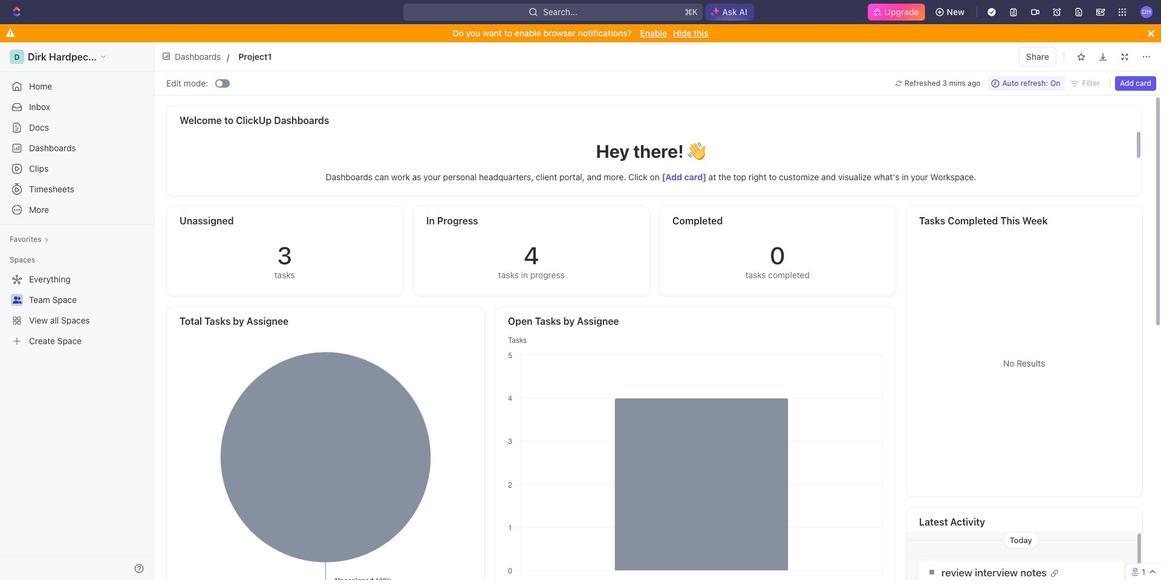 Task type: describe. For each thing, give the bounding box(es) containing it.
sidebar navigation
[[0, 42, 157, 580]]



Task type: vqa. For each thing, say whether or not it's contained in the screenshot.
tree
yes



Task type: locate. For each thing, give the bounding box(es) containing it.
user group image
[[12, 296, 21, 304]]

None text field
[[239, 49, 580, 64]]

tree
[[5, 270, 149, 351]]

tree inside sidebar navigation
[[5, 270, 149, 351]]

dirk hardpeck's workspace, , element
[[10, 50, 24, 64]]



